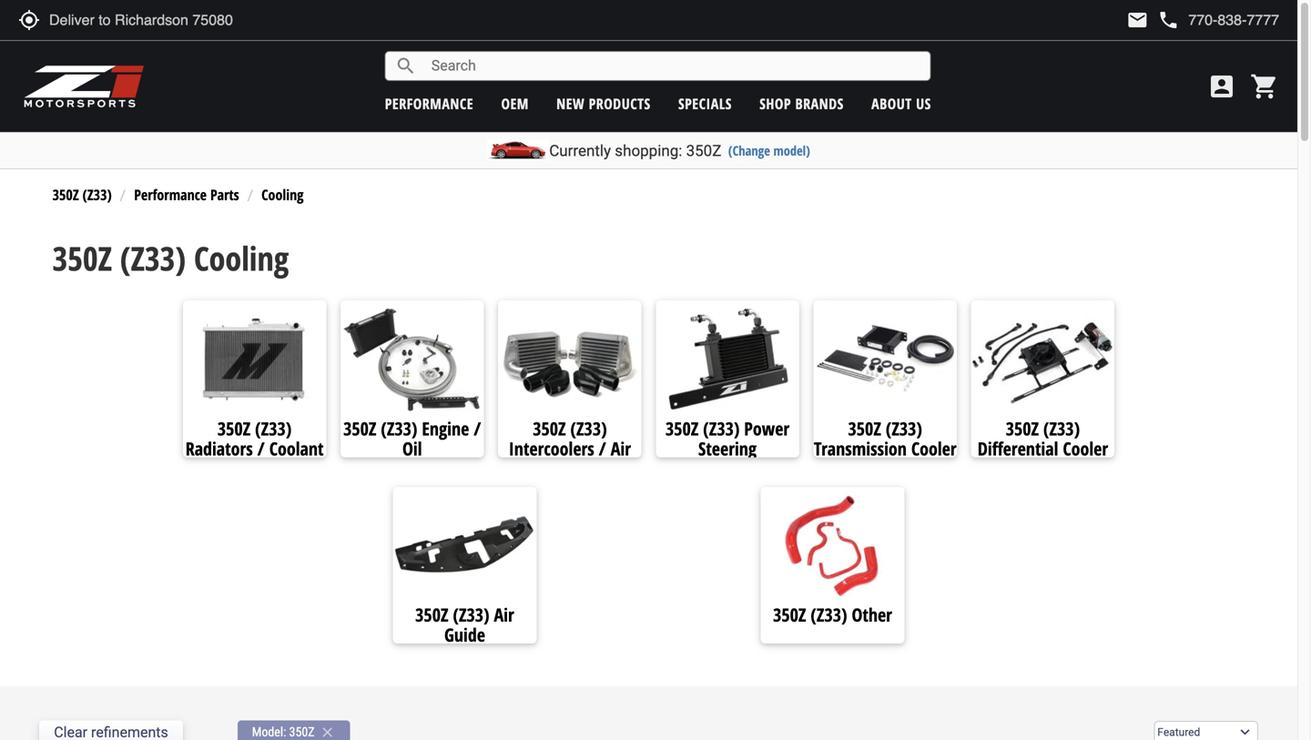 Task type: describe. For each thing, give the bounding box(es) containing it.
350z for 350z (z33) cooling
[[52, 236, 112, 281]]

350z (z33) radiators / coolant
[[186, 416, 324, 461]]

differential
[[978, 436, 1059, 461]]

(z33) for 350z (z33) other
[[811, 603, 848, 628]]

(change model) link
[[729, 142, 810, 159]]

about
[[872, 94, 912, 113]]

350z (z33) transmission cooler link
[[814, 416, 957, 461]]

350z for 350z (z33)
[[52, 185, 79, 204]]

350z (z33) air guide
[[415, 603, 514, 648]]

350z (z33) air guide link
[[393, 603, 537, 648]]

(z33) for 350z (z33) engine / oil
[[381, 416, 418, 441]]

currently shopping: 350z (change model)
[[549, 142, 810, 160]]

radiators
[[186, 436, 253, 461]]

model: 350z
[[252, 725, 315, 740]]

350z (z33)
[[52, 185, 112, 204]]

currently
[[549, 142, 611, 160]]

cooling link
[[262, 185, 304, 204]]

guide
[[444, 623, 485, 648]]

1 vertical spatial cooling
[[194, 236, 289, 281]]

/ for engine
[[474, 416, 481, 441]]

350z for 350z (z33) other
[[773, 603, 807, 628]]

parts
[[210, 185, 239, 204]]

350z for 350z (z33) radiators / coolant
[[218, 416, 251, 441]]

intercoolers
[[509, 436, 595, 461]]

about us
[[872, 94, 932, 113]]

us
[[916, 94, 932, 113]]

cooler for 350z (z33) transmission cooler
[[912, 436, 957, 461]]

350z (z33) engine / oil link
[[341, 416, 484, 461]]

350z (z33) link
[[52, 185, 112, 204]]

oem link
[[501, 94, 529, 113]]

mail phone
[[1127, 9, 1180, 31]]

350z (z33) transmission cooler
[[814, 416, 957, 461]]

oil
[[403, 436, 422, 461]]

350z for 350z (z33) air guide
[[415, 603, 449, 628]]

new products
[[557, 94, 651, 113]]

350z for 350z (z33) engine / oil
[[343, 416, 377, 441]]

Search search field
[[417, 52, 931, 80]]

performance
[[385, 94, 474, 113]]

(z33) for 350z (z33) transmission cooler
[[886, 416, 923, 441]]

350z (z33) other link
[[761, 603, 905, 628]]

air inside 350z (z33) intercoolers / air
[[611, 436, 631, 461]]

model:
[[252, 725, 286, 740]]

brands
[[796, 94, 844, 113]]

350z (z33) differential cooler
[[978, 416, 1109, 461]]

new products link
[[557, 94, 651, 113]]

350z (z33) radiators / coolant link
[[183, 416, 326, 461]]

(z33) for 350z (z33) radiators / coolant
[[255, 416, 292, 441]]

performance link
[[385, 94, 474, 113]]

(z33) for 350z (z33) intercoolers / air
[[571, 416, 607, 441]]

phone
[[1158, 9, 1180, 31]]

350z for 350z (z33) intercoolers / air
[[533, 416, 566, 441]]

(z33) for 350z (z33) power steering
[[703, 416, 740, 441]]

(z33) for 350z (z33) differential cooler
[[1044, 416, 1080, 441]]

350z (z33) power steering
[[666, 416, 790, 461]]

(z33) for 350z (z33) air guide
[[453, 603, 490, 628]]

engine
[[422, 416, 469, 441]]

350z (z33) cooling
[[52, 236, 289, 281]]

model)
[[774, 142, 810, 159]]



Task type: vqa. For each thing, say whether or not it's contained in the screenshot.
SPECIALS link
yes



Task type: locate. For each thing, give the bounding box(es) containing it.
cooling down parts
[[194, 236, 289, 281]]

about us link
[[872, 94, 932, 113]]

/ right engine
[[474, 416, 481, 441]]

power
[[744, 416, 790, 441]]

new
[[557, 94, 585, 113]]

(z33) for 350z (z33)
[[83, 185, 112, 204]]

shopping_cart
[[1251, 72, 1280, 101]]

(z33) inside 350z (z33) air guide
[[453, 603, 490, 628]]

350z (z33) differential cooler link
[[971, 416, 1115, 461]]

air right intercoolers
[[611, 436, 631, 461]]

search
[[395, 55, 417, 77]]

(z33) inside 350z (z33) power steering
[[703, 416, 740, 441]]

phone link
[[1158, 9, 1280, 31]]

0 vertical spatial cooling
[[262, 185, 304, 204]]

(z33) inside 350z (z33) radiators / coolant
[[255, 416, 292, 441]]

(z33) for 350z (z33) cooling
[[120, 236, 186, 281]]

z1 motorsports logo image
[[23, 64, 145, 109]]

350z inside 350z (z33) differential cooler
[[1006, 416, 1039, 441]]

cooler right differential
[[1063, 436, 1109, 461]]

350z (z33) intercoolers / air
[[509, 416, 631, 461]]

cooler inside 350z (z33) differential cooler
[[1063, 436, 1109, 461]]

/ for intercoolers
[[599, 436, 606, 461]]

350z for 350z (z33) power steering
[[666, 416, 699, 441]]

1 horizontal spatial air
[[611, 436, 631, 461]]

products
[[589, 94, 651, 113]]

1 horizontal spatial cooler
[[1063, 436, 1109, 461]]

account_box link
[[1203, 72, 1241, 101]]

specials link
[[679, 94, 732, 113]]

air inside 350z (z33) air guide
[[494, 603, 514, 628]]

350z inside '350z (z33) transmission cooler'
[[848, 416, 882, 441]]

shopping_cart link
[[1246, 72, 1280, 101]]

(z33) inside 350z (z33) differential cooler
[[1044, 416, 1080, 441]]

350z (z33) other
[[773, 603, 893, 628]]

oem
[[501, 94, 529, 113]]

/ inside 350z (z33) engine / oil
[[474, 416, 481, 441]]

350z (z33) engine / oil
[[343, 416, 481, 461]]

0 horizontal spatial /
[[257, 436, 265, 461]]

performance parts
[[134, 185, 239, 204]]

specials
[[679, 94, 732, 113]]

coolant
[[269, 436, 324, 461]]

(z33) inside 350z (z33) engine / oil
[[381, 416, 418, 441]]

steering
[[699, 436, 757, 461]]

mail
[[1127, 9, 1149, 31]]

350z for 350z (z33) transmission cooler
[[848, 416, 882, 441]]

transmission
[[814, 436, 907, 461]]

350z
[[686, 142, 722, 160], [52, 185, 79, 204], [52, 236, 112, 281], [218, 416, 251, 441], [343, 416, 377, 441], [533, 416, 566, 441], [666, 416, 699, 441], [848, 416, 882, 441], [1006, 416, 1039, 441], [415, 603, 449, 628], [773, 603, 807, 628], [289, 725, 315, 740]]

1 horizontal spatial /
[[474, 416, 481, 441]]

cooler inside '350z (z33) transmission cooler'
[[912, 436, 957, 461]]

/
[[474, 416, 481, 441], [257, 436, 265, 461], [599, 436, 606, 461]]

350z inside 350z (z33) air guide
[[415, 603, 449, 628]]

350z (z33) intercoolers / air link
[[498, 416, 642, 461]]

(change
[[729, 142, 770, 159]]

/ inside 350z (z33) intercoolers / air
[[599, 436, 606, 461]]

shop brands
[[760, 94, 844, 113]]

0 vertical spatial air
[[611, 436, 631, 461]]

350z for 350z (z33) differential cooler
[[1006, 416, 1039, 441]]

cooler
[[912, 436, 957, 461], [1063, 436, 1109, 461]]

(z33) inside 350z (z33) intercoolers / air
[[571, 416, 607, 441]]

/ left coolant
[[257, 436, 265, 461]]

other
[[852, 603, 893, 628]]

shop
[[760, 94, 792, 113]]

mail link
[[1127, 9, 1149, 31]]

/ right intercoolers
[[599, 436, 606, 461]]

cooler right transmission
[[912, 436, 957, 461]]

0 horizontal spatial cooler
[[912, 436, 957, 461]]

1 cooler from the left
[[912, 436, 957, 461]]

350z inside 350z (z33) power steering
[[666, 416, 699, 441]]

my_location
[[18, 9, 40, 31]]

350z inside 350z (z33) intercoolers / air
[[533, 416, 566, 441]]

cooling right parts
[[262, 185, 304, 204]]

air right guide
[[494, 603, 514, 628]]

shop brands link
[[760, 94, 844, 113]]

350z inside 350z (z33) engine / oil
[[343, 416, 377, 441]]

air
[[611, 436, 631, 461], [494, 603, 514, 628]]

350z (z33) power steering link
[[656, 416, 800, 461]]

350z inside 350z (z33) radiators / coolant
[[218, 416, 251, 441]]

2 horizontal spatial /
[[599, 436, 606, 461]]

cooler for 350z (z33) differential cooler
[[1063, 436, 1109, 461]]

performance
[[134, 185, 207, 204]]

/ inside 350z (z33) radiators / coolant
[[257, 436, 265, 461]]

account_box
[[1208, 72, 1237, 101]]

cooling
[[262, 185, 304, 204], [194, 236, 289, 281]]

(z33)
[[83, 185, 112, 204], [120, 236, 186, 281], [255, 416, 292, 441], [381, 416, 418, 441], [571, 416, 607, 441], [703, 416, 740, 441], [886, 416, 923, 441], [1044, 416, 1080, 441], [453, 603, 490, 628], [811, 603, 848, 628]]

(z33) inside '350z (z33) transmission cooler'
[[886, 416, 923, 441]]

performance parts link
[[134, 185, 239, 204]]

0 horizontal spatial air
[[494, 603, 514, 628]]

shopping:
[[615, 142, 683, 160]]

/ for radiators
[[257, 436, 265, 461]]

1 vertical spatial air
[[494, 603, 514, 628]]

2 cooler from the left
[[1063, 436, 1109, 461]]



